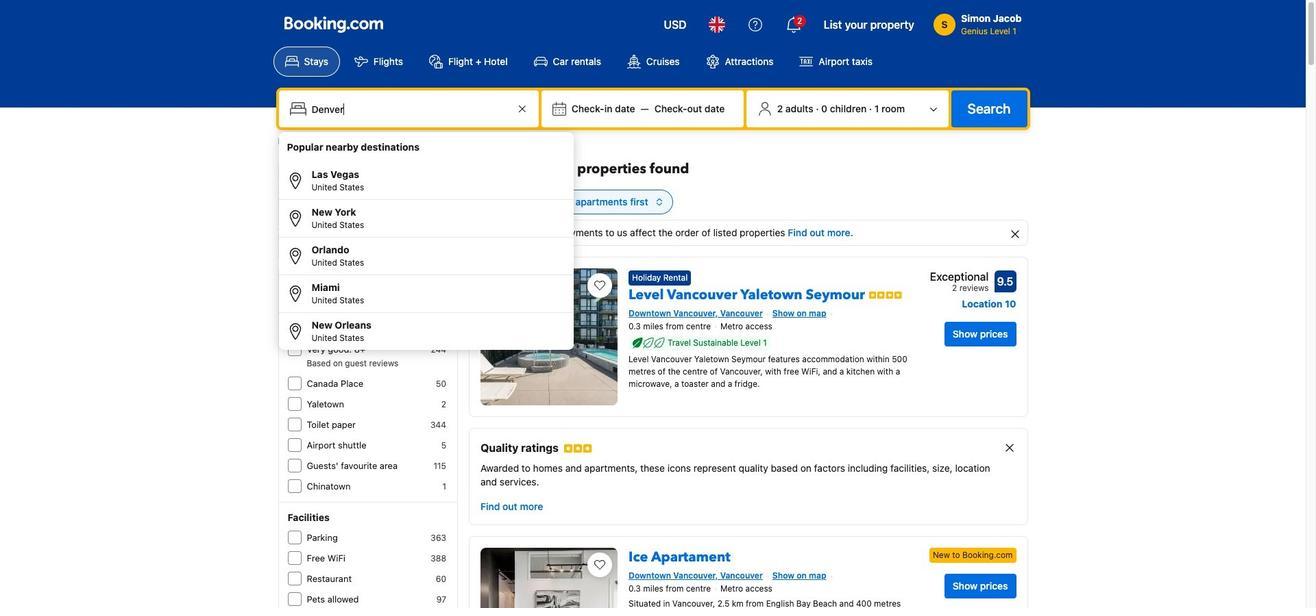 Task type: describe. For each thing, give the bounding box(es) containing it.
Where are you going? field
[[306, 97, 514, 121]]

booking.com image
[[284, 16, 383, 33]]

your account menu simon jacob genius level 1 element
[[934, 6, 1028, 38]]

level vancouver yaletown seymour image
[[481, 269, 618, 406]]



Task type: locate. For each thing, give the bounding box(es) containing it.
scored 9.5 element
[[995, 271, 1017, 293]]

exceptional element
[[930, 269, 989, 285]]

list box
[[279, 132, 574, 350]]

group
[[279, 163, 574, 350]]

search results updated. vancouver: 407 properties found. element
[[469, 160, 1028, 179]]



Task type: vqa. For each thing, say whether or not it's contained in the screenshot.
Level Vancouver Yaletown Seymour 'Image'
yes



